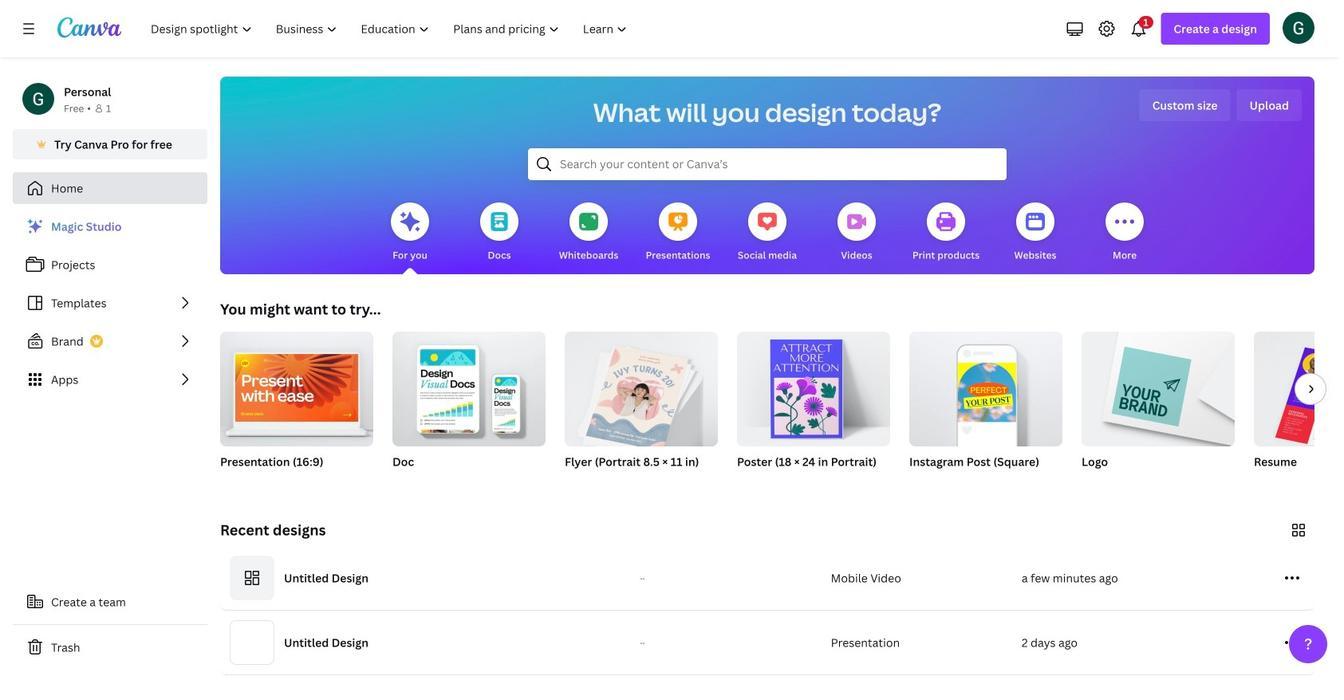 Task type: vqa. For each thing, say whether or not it's contained in the screenshot.
real
no



Task type: describe. For each thing, give the bounding box(es) containing it.
top level navigation element
[[140, 13, 641, 45]]

Search search field
[[560, 149, 975, 179]]



Task type: locate. For each thing, give the bounding box(es) containing it.
None search field
[[528, 148, 1007, 180]]

group
[[220, 325, 373, 490], [220, 325, 373, 447], [392, 325, 546, 490], [392, 325, 546, 447], [565, 325, 718, 490], [565, 325, 718, 452], [737, 325, 890, 490], [737, 325, 890, 447], [909, 325, 1063, 490], [909, 325, 1063, 447], [1082, 325, 1235, 490], [1082, 325, 1235, 447], [1254, 332, 1340, 490], [1254, 332, 1340, 447]]

greg robinson image
[[1283, 12, 1315, 44]]

list
[[13, 211, 207, 396]]



